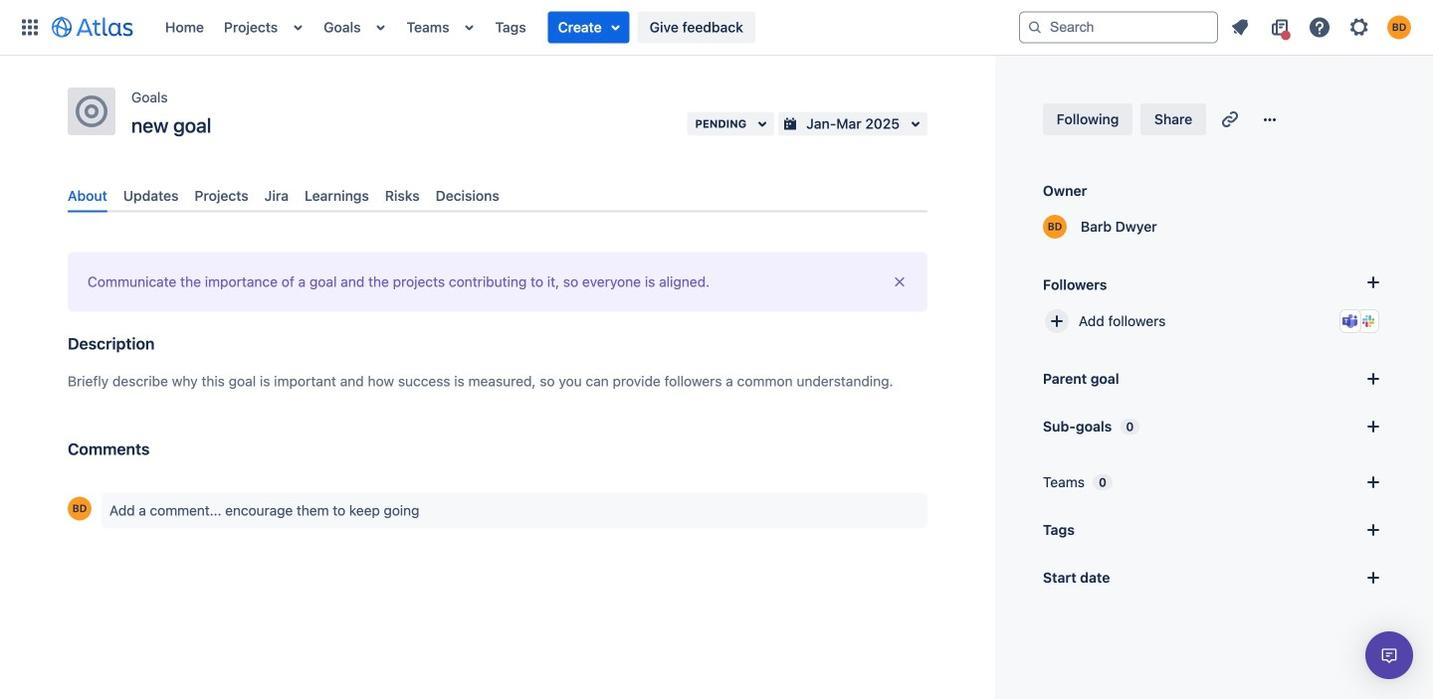 Task type: describe. For each thing, give the bounding box(es) containing it.
switch to... image
[[18, 15, 42, 39]]

more icon image
[[1259, 108, 1282, 131]]

notifications image
[[1228, 15, 1252, 39]]

help image
[[1308, 15, 1332, 39]]

goal icon image
[[76, 96, 108, 127]]

0 horizontal spatial list
[[155, 0, 1019, 55]]

search image
[[1027, 19, 1043, 35]]

msteams logo showing  channels are connected to this goal image
[[1343, 314, 1359, 330]]

list item inside top element
[[548, 11, 630, 43]]

top element
[[12, 0, 1019, 55]]

Search field
[[1019, 11, 1218, 43]]



Task type: vqa. For each thing, say whether or not it's contained in the screenshot.
the rightmost LIST
yes



Task type: locate. For each thing, give the bounding box(es) containing it.
add a follower image
[[1362, 271, 1386, 295]]

settings image
[[1348, 15, 1372, 39]]

slack logo showing nan channels are connected to this goal image
[[1361, 314, 1377, 330]]

1 horizontal spatial list
[[1222, 11, 1422, 43]]

close banner image
[[892, 274, 908, 290]]

list
[[155, 0, 1019, 55], [1222, 11, 1422, 43]]

banner
[[0, 0, 1434, 56]]

None search field
[[1019, 11, 1218, 43]]

account image
[[1388, 15, 1412, 39]]

list item
[[548, 11, 630, 43]]

add follower image
[[1045, 310, 1069, 333]]

tab list
[[60, 180, 936, 213]]



